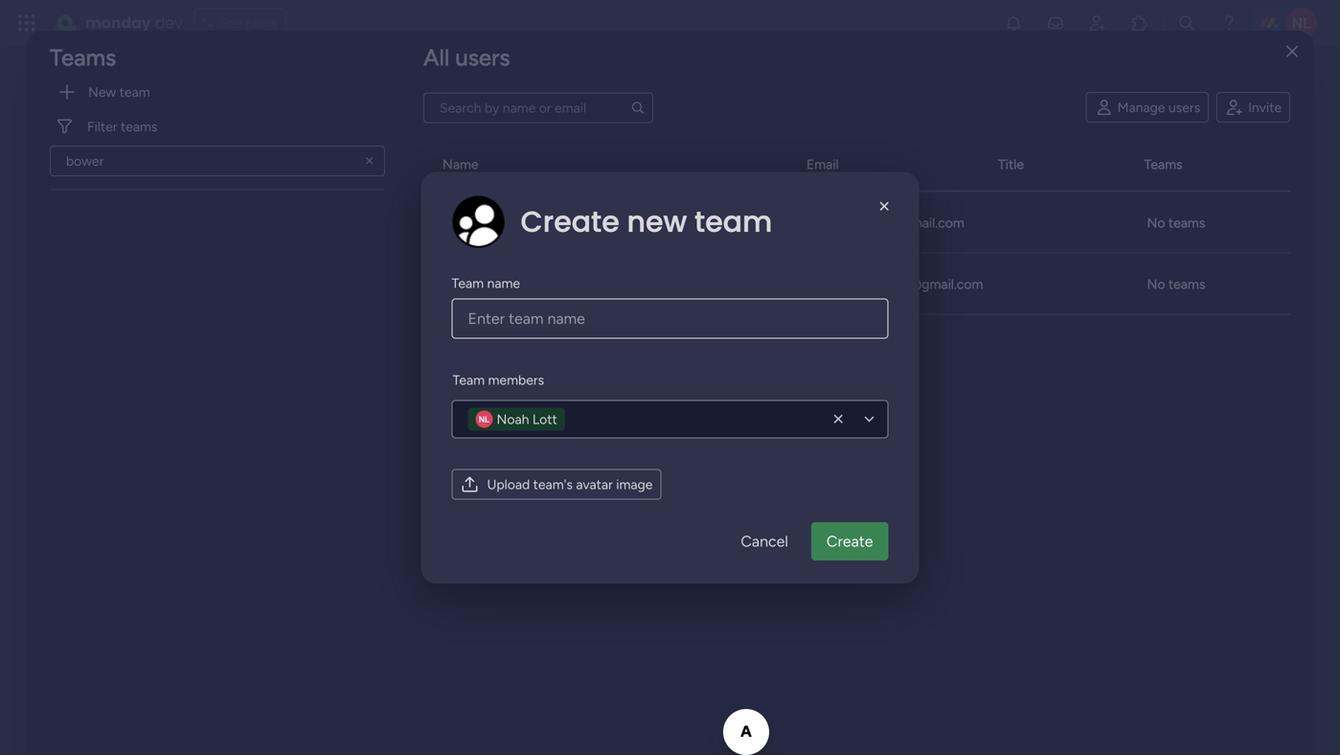 Task type: locate. For each thing, give the bounding box(es) containing it.
3 row from the top
[[424, 253, 1291, 315]]

team left members
[[453, 372, 485, 388]]

0 horizontal spatial team
[[120, 84, 150, 100]]

create new team document
[[421, 172, 920, 583]]

team
[[452, 275, 484, 291], [453, 372, 485, 388]]

new
[[88, 84, 116, 100]]

close image
[[875, 197, 895, 216]]

1 row from the top
[[424, 138, 1291, 192]]

grid containing name
[[424, 138, 1291, 752]]

luigi bowers link
[[470, 213, 552, 232]]

0 vertical spatial noah
[[472, 276, 505, 292]]

users
[[455, 44, 510, 71], [1169, 99, 1201, 115]]

1 vertical spatial team
[[453, 372, 485, 388]]

2 no from the top
[[1148, 276, 1166, 292]]

name
[[487, 275, 520, 291]]

lott down members
[[533, 411, 558, 427]]

avatar
[[576, 476, 613, 492]]

row
[[424, 138, 1291, 192], [424, 192, 1291, 253], [424, 253, 1291, 315]]

Team name text field
[[452, 298, 889, 339]]

team for team name
[[452, 275, 484, 291]]

upload team's avatar image button
[[452, 469, 662, 500]]

noah lott down luigi bowers
[[472, 276, 533, 292]]

noah right noah lott icon
[[472, 276, 505, 292]]

0 vertical spatial team
[[452, 275, 484, 291]]

manage
[[1118, 99, 1166, 115]]

inbox image
[[1046, 13, 1066, 33]]

1 vertical spatial no teams
[[1148, 276, 1206, 292]]

teams down manage users
[[1145, 156, 1183, 172]]

0 vertical spatial teams
[[1169, 215, 1206, 231]]

create for create
[[827, 532, 874, 550]]

team for team members
[[453, 372, 485, 388]]

dev
[[155, 12, 183, 34]]

Search by name or email search field
[[424, 92, 654, 123]]

noah lott down members
[[497, 411, 558, 427]]

create
[[521, 201, 620, 242], [827, 532, 874, 550]]

team avatar image
[[452, 195, 506, 248]]

see
[[220, 15, 243, 31]]

0 horizontal spatial users
[[455, 44, 510, 71]]

1 vertical spatial lott
[[533, 411, 558, 427]]

noah lott
[[472, 276, 533, 292], [497, 411, 558, 427]]

team members
[[453, 372, 544, 388]]

1 horizontal spatial users
[[1169, 99, 1201, 115]]

1 vertical spatial teams
[[1145, 156, 1183, 172]]

users inside button
[[1169, 99, 1201, 115]]

lott
[[508, 276, 533, 292], [533, 411, 558, 427]]

row up close icon
[[424, 138, 1291, 192]]

2 no teams from the top
[[1148, 276, 1206, 292]]

row down luigibowers16@gmail.com
[[424, 253, 1291, 315]]

2 row from the top
[[424, 192, 1291, 253]]

0 vertical spatial lott
[[508, 276, 533, 292]]

1 vertical spatial team
[[695, 201, 773, 242]]

1 vertical spatial noah lott
[[497, 411, 558, 427]]

2 teams from the top
[[1169, 276, 1206, 292]]

None search field
[[50, 146, 385, 176]]

all users
[[424, 44, 510, 71]]

monday dev
[[85, 12, 183, 34]]

invite
[[1249, 99, 1282, 115]]

0 vertical spatial noah lott
[[472, 276, 533, 292]]

1 vertical spatial users
[[1169, 99, 1201, 115]]

1 no from the top
[[1148, 215, 1166, 231]]

title
[[999, 156, 1024, 172]]

with margin right image
[[57, 82, 77, 102]]

0 vertical spatial team
[[120, 84, 150, 100]]

bowers
[[505, 215, 549, 231]]

0 vertical spatial no
[[1148, 215, 1166, 231]]

0 vertical spatial teams
[[50, 44, 116, 71]]

users for manage users
[[1169, 99, 1201, 115]]

0 vertical spatial create
[[521, 201, 620, 242]]

upload
[[487, 476, 530, 492]]

name
[[443, 156, 479, 172]]

row group containing luigi bowers
[[424, 192, 1291, 315]]

lott inside row group
[[508, 276, 533, 292]]

clear search image
[[362, 153, 378, 169]]

1 vertical spatial noah
[[497, 411, 529, 427]]

1 vertical spatial no
[[1148, 276, 1166, 292]]

noah lott inside create new team document
[[497, 411, 558, 427]]

create right cancel
[[827, 532, 874, 550]]

no
[[1148, 215, 1166, 231], [1148, 276, 1166, 292]]

noah down members
[[497, 411, 529, 427]]

row containing name
[[424, 138, 1291, 192]]

no teams for noahlottofthings@gmail.com
[[1148, 276, 1206, 292]]

image
[[616, 476, 653, 492]]

0 horizontal spatial create
[[521, 201, 620, 242]]

see plans
[[220, 15, 278, 31]]

team
[[120, 84, 150, 100], [695, 201, 773, 242]]

team inside document
[[695, 201, 773, 242]]

grid
[[424, 138, 1291, 752]]

teams up with margin right icon
[[50, 44, 116, 71]]

0 vertical spatial no teams
[[1148, 215, 1206, 231]]

1 horizontal spatial teams
[[1145, 156, 1183, 172]]

luigi bowers image
[[424, 206, 458, 240]]

users right the manage
[[1169, 99, 1201, 115]]

create right luigi
[[521, 201, 620, 242]]

0 vertical spatial users
[[455, 44, 510, 71]]

1 vertical spatial teams
[[1169, 276, 1206, 292]]

all
[[424, 44, 450, 71]]

teams
[[1169, 215, 1206, 231], [1169, 276, 1206, 292]]

no teams
[[1148, 215, 1206, 231], [1148, 276, 1206, 292]]

new team
[[88, 84, 150, 100]]

None search field
[[424, 92, 654, 123]]

create button
[[812, 522, 889, 560]]

1 teams from the top
[[1169, 215, 1206, 231]]

email
[[807, 156, 839, 172]]

teams
[[50, 44, 116, 71], [1145, 156, 1183, 172]]

new
[[627, 201, 687, 242]]

1 no teams from the top
[[1148, 215, 1206, 231]]

1 horizontal spatial team
[[695, 201, 773, 242]]

teams for luigibowers16@gmail.com
[[1169, 215, 1206, 231]]

create inside create button
[[827, 532, 874, 550]]

search everything image
[[1178, 13, 1197, 33]]

1 vertical spatial create
[[827, 532, 874, 550]]

upload team's avatar image
[[487, 476, 653, 492]]

lott down bowers
[[508, 276, 533, 292]]

teams for noahlottofthings@gmail.com
[[1169, 276, 1206, 292]]

luigi
[[472, 215, 501, 231]]

row down email
[[424, 192, 1291, 253]]

users right the all
[[455, 44, 510, 71]]

new team button
[[50, 77, 385, 107]]

no for noahlottofthings@gmail.com
[[1148, 276, 1166, 292]]

1 horizontal spatial create
[[827, 532, 874, 550]]

cancel
[[741, 532, 789, 550]]

see plans button
[[194, 9, 286, 37]]

create new team
[[521, 201, 773, 242]]

create new team dialog
[[0, 0, 1341, 755]]

team left name
[[452, 275, 484, 291]]

noah
[[472, 276, 505, 292], [497, 411, 529, 427]]

row group
[[424, 192, 1291, 315]]

team's
[[533, 476, 573, 492]]



Task type: describe. For each thing, give the bounding box(es) containing it.
row containing luigi bowers
[[424, 192, 1291, 253]]

team name
[[452, 275, 520, 291]]

0 horizontal spatial teams
[[50, 44, 116, 71]]

noah inside create new team document
[[497, 411, 529, 427]]

help image
[[1220, 13, 1239, 33]]

search image
[[631, 100, 646, 115]]

members
[[488, 372, 544, 388]]

no for luigibowers16@gmail.com
[[1148, 215, 1166, 231]]

plans
[[246, 15, 278, 31]]

team inside button
[[120, 84, 150, 100]]

luigi bowers
[[472, 215, 549, 231]]

noah lott link
[[470, 275, 536, 294]]

noah inside row
[[472, 276, 505, 292]]

users for all users
[[455, 44, 510, 71]]

noah lott inside row group
[[472, 276, 533, 292]]

row containing noah lott
[[424, 253, 1291, 315]]

noahlottofthings@gmail.com
[[808, 276, 984, 292]]

luigibowers16@gmail.com
[[808, 215, 965, 231]]

cancel button
[[726, 522, 804, 560]]

noah lott image
[[1287, 8, 1318, 38]]

manage users button
[[1086, 92, 1209, 123]]

apps image
[[1131, 13, 1150, 33]]

manage users
[[1118, 99, 1201, 115]]

invite members image
[[1089, 13, 1108, 33]]

teams inside row
[[1145, 156, 1183, 172]]

select product image
[[17, 13, 36, 33]]

notifications image
[[1004, 13, 1023, 33]]

no teams for luigibowers16@gmail.com
[[1148, 215, 1206, 231]]

create for create new team
[[521, 201, 620, 242]]

noah lott image
[[424, 267, 458, 301]]

noah lott element
[[468, 408, 565, 431]]

close image
[[1287, 45, 1299, 59]]

lott inside create new team document
[[533, 411, 558, 427]]

monday
[[85, 12, 151, 34]]

Search teams search field
[[50, 146, 385, 176]]

invite button
[[1217, 92, 1291, 123]]



Task type: vqa. For each thing, say whether or not it's contained in the screenshot.
the Forms
no



